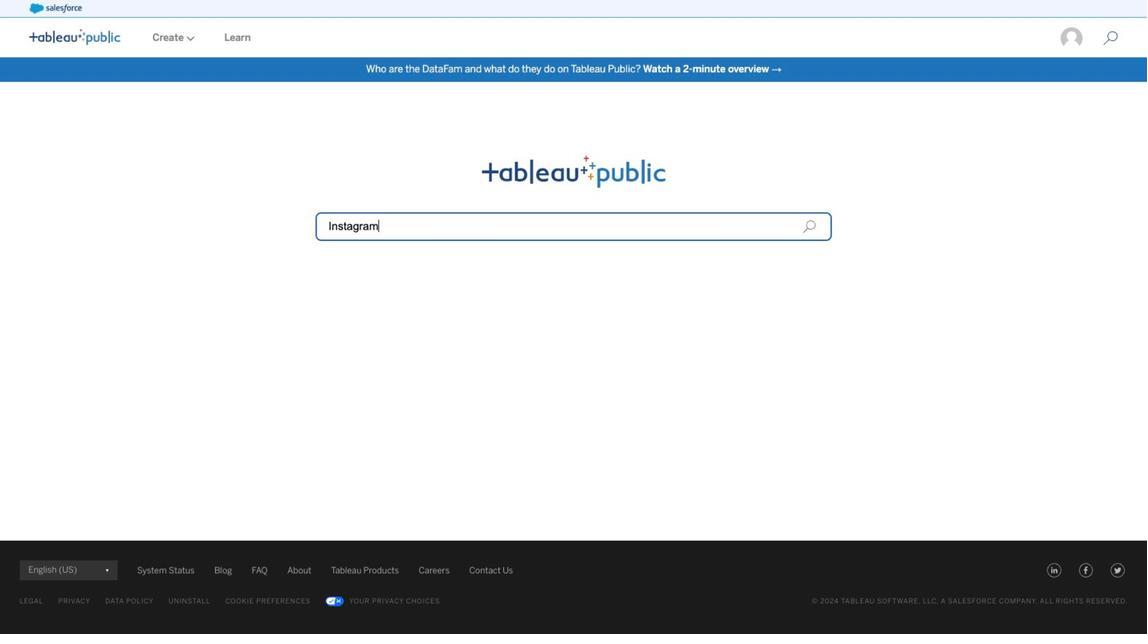 Task type: vqa. For each thing, say whether or not it's contained in the screenshot.
create image
yes



Task type: locate. For each thing, give the bounding box(es) containing it.
selected language element
[[28, 561, 109, 581]]

Search input field
[[316, 212, 832, 241]]

gary.orlando image
[[1061, 26, 1084, 50]]

create image
[[184, 36, 195, 41]]



Task type: describe. For each thing, give the bounding box(es) containing it.
salesforce logo image
[[30, 4, 82, 14]]

logo image
[[30, 29, 121, 45]]

go to search image
[[1089, 31, 1133, 46]]

search image
[[803, 220, 816, 234]]



